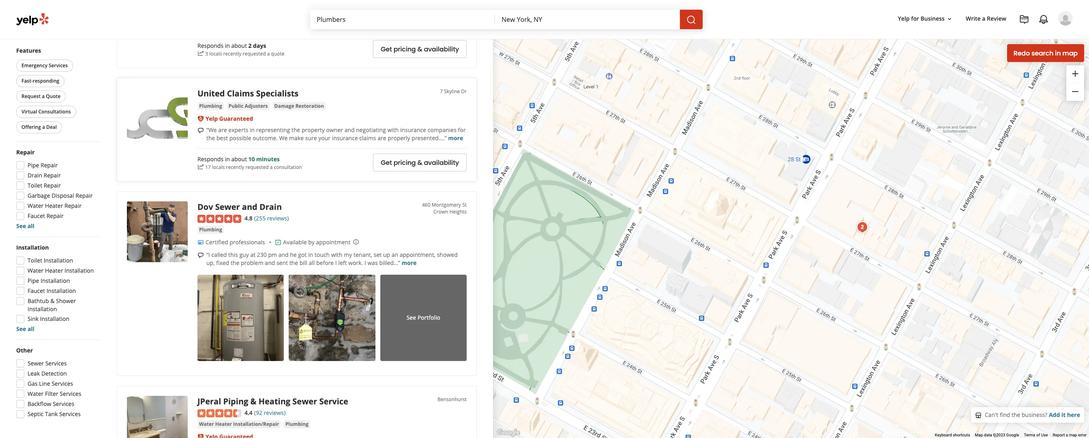 Task type: vqa. For each thing, say whether or not it's contained in the screenshot.
Water Heater Installation/Repair, Heating & Air Conditioning/HVAC
no



Task type: describe. For each thing, give the bounding box(es) containing it.
repair down water heater repair
[[47, 212, 64, 220]]

write a review
[[966, 15, 1007, 22]]

professionals
[[230, 238, 265, 246]]

redo search in map
[[1014, 48, 1078, 58]]

heater for repair
[[45, 202, 63, 210]]

requested for minutes
[[245, 164, 269, 171]]

2 vertical spatial plumbing link
[[284, 420, 310, 429]]

quote
[[271, 50, 284, 57]]

Near text field
[[502, 15, 674, 24]]

report
[[1053, 433, 1065, 438]]

4.4
[[245, 409, 253, 417]]

map region
[[475, 0, 1089, 438]]

toilet repair
[[28, 182, 61, 189]]

jperal piping & heating sewer service image
[[127, 396, 188, 438]]

about for 10
[[231, 155, 247, 163]]

other
[[16, 347, 33, 354]]

0 horizontal spatial insurance
[[332, 134, 358, 142]]

in inside "i called this guy at 230 pm and he got in touch with my tenant, set up an appointment, showed up, fixed the problem and sent the bill all before i left work. i was billed…"
[[308, 251, 313, 259]]

16 speech v2 image
[[197, 252, 204, 259]]

offering a deal button
[[16, 121, 62, 133]]

jperal piping & heating sewer service
[[197, 396, 348, 407]]

16 certified professionals v2 image
[[197, 239, 204, 246]]

damage
[[274, 103, 294, 110]]

group containing installation
[[14, 244, 101, 333]]

united claims specialists
[[197, 88, 299, 99]]

bathtub
[[28, 297, 49, 305]]

detection
[[41, 370, 67, 378]]

got
[[298, 251, 307, 259]]

quote
[[46, 93, 61, 100]]

(92
[[254, 409, 262, 417]]

redo
[[1014, 48, 1030, 58]]

get for 10 minutes
[[381, 158, 392, 167]]

terms
[[1024, 433, 1036, 438]]

locals for responds in about 10 minutes
[[212, 164, 225, 171]]

heater for installation/repair
[[215, 421, 232, 428]]

guy
[[239, 251, 249, 259]]

of
[[1037, 433, 1040, 438]]

services up detection
[[45, 360, 67, 367]]

use
[[1041, 433, 1048, 438]]

plumbing for bottommost plumbing link's plumbing button
[[286, 421, 309, 428]]

representing
[[256, 126, 290, 134]]

piping
[[223, 396, 248, 407]]

sent
[[277, 259, 288, 267]]

3
[[205, 50, 208, 57]]

sink installation
[[28, 315, 69, 323]]

none field near
[[502, 15, 674, 24]]

work.
[[348, 259, 363, 267]]

up
[[383, 251, 390, 259]]

request a quote button
[[16, 90, 66, 103]]

write a review link
[[963, 12, 1010, 26]]

septic
[[28, 410, 43, 418]]

and up 4.8 link
[[242, 202, 257, 213]]

disposal
[[52, 192, 74, 200]]

1 vertical spatial see
[[407, 314, 416, 322]]

terms of use link
[[1024, 433, 1048, 438]]

shower
[[56, 297, 76, 305]]

installation up the water heater installation
[[44, 257, 73, 264]]

keyboard shortcuts
[[935, 433, 970, 438]]

by
[[308, 238, 315, 246]]

montgomery
[[432, 202, 461, 208]]

property
[[302, 126, 325, 134]]

deal
[[46, 124, 57, 131]]

get pricing & availability button for responds in about 10 minutes
[[373, 154, 467, 172]]

search
[[1032, 48, 1054, 58]]

sink
[[28, 315, 39, 323]]

get pricing & availability for 2 days
[[381, 44, 459, 54]]

google image
[[495, 428, 522, 438]]

damage restoration
[[274, 103, 324, 110]]

backflow services
[[28, 400, 74, 408]]

availability for minutes
[[424, 158, 459, 167]]

more for united claims specialists
[[448, 134, 463, 142]]

appointment
[[316, 238, 351, 246]]

see all button for sink installation
[[16, 325, 34, 333]]

get pricing & availability for 10 minutes
[[381, 158, 459, 167]]

consultations
[[38, 108, 71, 115]]

emergency
[[21, 62, 47, 69]]

10
[[248, 155, 255, 163]]

make
[[289, 134, 304, 142]]

zoom out image
[[1071, 87, 1080, 97]]

plumbing button for the top plumbing link
[[197, 102, 224, 110]]

16 trending v2 image
[[197, 164, 204, 170]]

0 vertical spatial plumbing link
[[197, 102, 224, 110]]

request
[[21, 93, 41, 100]]

460 montgomery st crown heights
[[422, 202, 467, 215]]

in up 3 locals recently requested a quote
[[225, 42, 230, 49]]

17 locals recently requested a consultation
[[205, 164, 302, 171]]

faucet for faucet repair
[[28, 212, 45, 220]]

installation inside the bathtub & shower installation
[[28, 305, 57, 313]]

& up "4.4" link
[[250, 396, 257, 407]]

specialists
[[256, 88, 299, 99]]

services right filter
[[60, 390, 81, 398]]

leak detection
[[28, 370, 67, 378]]

map data ©2023 google
[[975, 433, 1019, 438]]

search image
[[687, 15, 696, 25]]

responding
[[33, 77, 59, 84]]

"i
[[206, 251, 210, 259]]

line
[[39, 380, 50, 388]]

see all for faucet repair
[[16, 222, 34, 230]]

before
[[316, 259, 334, 267]]

in inside button
[[1055, 48, 1061, 58]]

1 vertical spatial map
[[1069, 433, 1077, 438]]

more link for united claims specialists
[[448, 134, 463, 142]]

toilet for toilet installation
[[28, 257, 42, 264]]

& inside the bathtub & shower installation
[[50, 297, 54, 305]]

left
[[338, 259, 347, 267]]

an
[[392, 251, 398, 259]]

plumbing for plumbing button related to the top plumbing link
[[199, 103, 222, 110]]

reviews) for drain
[[267, 215, 289, 222]]

garbage
[[28, 192, 50, 200]]

1 horizontal spatial insurance
[[400, 126, 426, 134]]

pipe for pipe repair
[[28, 161, 39, 169]]

yelp guaranteed
[[206, 115, 253, 123]]

a for report a map error
[[1066, 433, 1068, 438]]

repair up drain repair
[[41, 161, 58, 169]]

dov
[[197, 202, 213, 213]]

2
[[248, 42, 252, 49]]

possible
[[229, 134, 251, 142]]

4.8 link
[[245, 214, 253, 223]]

virtual consultations
[[21, 108, 71, 115]]

services down water filter services
[[53, 400, 74, 408]]

see all button for faucet repair
[[16, 222, 34, 230]]

presented.…"
[[412, 134, 447, 142]]

16 bizhouse v2 image
[[975, 412, 982, 419]]

17
[[205, 164, 211, 171]]

pipe for pipe installation
[[28, 277, 39, 285]]

dov sewer and drain link
[[197, 202, 282, 213]]

the down "we
[[206, 134, 215, 142]]

faucet repair
[[28, 212, 64, 220]]

(255 reviews)
[[254, 215, 289, 222]]

dov sewer and drain image
[[127, 202, 188, 262]]

faucet installation
[[28, 287, 76, 295]]

installation down toilet installation
[[64, 267, 94, 275]]

& down presented.…"
[[417, 158, 422, 167]]

projects image
[[1019, 15, 1029, 24]]

(92 reviews) link
[[254, 408, 286, 417]]

report a map error
[[1053, 433, 1087, 438]]

see for water heater installation
[[16, 325, 26, 333]]

drain repair
[[28, 172, 61, 179]]

see all for sink installation
[[16, 325, 34, 333]]

called
[[211, 251, 227, 259]]

it
[[1062, 411, 1066, 419]]

fixed
[[216, 259, 229, 267]]

user actions element
[[892, 10, 1084, 60]]

more link for dov sewer and drain
[[402, 259, 417, 267]]

with inside the "we are experts in representing the property owner and negotiating with insurance companies for the best possible outcome. we make sure your insurance claims are properly presented.…"
[[387, 126, 399, 134]]

at
[[250, 251, 256, 259]]

1 vertical spatial plumbing link
[[197, 226, 224, 234]]

responds for responds in about 10 minutes
[[197, 155, 223, 163]]



Task type: locate. For each thing, give the bounding box(es) containing it.
tenant,
[[354, 251, 372, 259]]

installation
[[16, 244, 49, 251], [44, 257, 73, 264], [64, 267, 94, 275], [41, 277, 70, 285], [47, 287, 76, 295], [28, 305, 57, 313], [40, 315, 69, 323]]

in right search
[[1055, 48, 1061, 58]]

see all button down sink
[[16, 325, 34, 333]]

0 vertical spatial heater
[[45, 202, 63, 210]]

shortcuts
[[953, 433, 970, 438]]

availability for days
[[424, 44, 459, 54]]

reviews) right (255
[[267, 215, 289, 222]]

request a quote
[[21, 93, 61, 100]]

0 vertical spatial drain
[[28, 172, 42, 179]]

my
[[344, 251, 352, 259]]

1 vertical spatial get
[[381, 158, 392, 167]]

installation up toilet installation
[[16, 244, 49, 251]]

1 get from the top
[[381, 44, 392, 54]]

0 vertical spatial with
[[387, 126, 399, 134]]

none field find
[[317, 15, 489, 24]]

2 responds from the top
[[197, 155, 223, 163]]

best
[[217, 134, 228, 142]]

get pricing & availability button down presented.…"
[[373, 154, 467, 172]]

1 toilet from the top
[[28, 182, 42, 189]]

0 vertical spatial plumbing
[[199, 103, 222, 110]]

installation down bathtub on the bottom left of the page
[[28, 305, 57, 313]]

zoom in image
[[1071, 69, 1080, 79]]

public adjusters link
[[227, 102, 269, 110]]

1 vertical spatial availability
[[424, 158, 459, 167]]

jperal
[[197, 396, 221, 407]]

plumbing link up certified
[[197, 226, 224, 234]]

error
[[1078, 433, 1087, 438]]

recently for 2 days
[[223, 50, 241, 57]]

0 vertical spatial more
[[448, 134, 463, 142]]

i left was
[[365, 259, 366, 267]]

1 pipe from the top
[[28, 161, 39, 169]]

1 i from the left
[[335, 259, 337, 267]]

plumbing for plumbing link to the middle plumbing button
[[199, 226, 222, 233]]

(92 reviews)
[[254, 409, 286, 417]]

toilet up pipe installation
[[28, 257, 42, 264]]

responds up 3 at the top left of page
[[197, 42, 223, 49]]

& down faucet installation
[[50, 297, 54, 305]]

plumbing button down 'united' on the left of the page
[[197, 102, 224, 110]]

all for drain repair
[[28, 222, 34, 230]]

plumbing link down (92 reviews) at bottom
[[284, 420, 310, 429]]

companies
[[428, 126, 457, 134]]

2 get pricing & availability from the top
[[381, 158, 459, 167]]

recently down responds in about 10 minutes
[[226, 164, 244, 171]]

1 horizontal spatial are
[[378, 134, 386, 142]]

pricing for days
[[394, 44, 416, 54]]

damage restoration button
[[273, 102, 326, 110]]

water inside button
[[199, 421, 214, 428]]

1 see all button from the top
[[16, 222, 34, 230]]

garbage disposal repair
[[28, 192, 93, 200]]

1 vertical spatial pricing
[[394, 158, 416, 167]]

more down companies at left
[[448, 134, 463, 142]]

heights
[[450, 208, 467, 215]]

3 locals recently requested a quote
[[205, 50, 284, 57]]

1 vertical spatial recently
[[226, 164, 244, 171]]

can't find the business? add it here
[[985, 411, 1080, 419]]

in right got
[[308, 251, 313, 259]]

for inside button
[[911, 15, 919, 22]]

available
[[283, 238, 307, 246]]

1 horizontal spatial with
[[387, 126, 399, 134]]

faucet down garbage
[[28, 212, 45, 220]]

the down he
[[289, 259, 298, 267]]

he
[[290, 251, 297, 259]]

2 get pricing & availability button from the top
[[373, 154, 467, 172]]

1 none field from the left
[[317, 15, 489, 24]]

None search field
[[310, 10, 704, 29]]

all down faucet repair
[[28, 222, 34, 230]]

2 vertical spatial heater
[[215, 421, 232, 428]]

services right the tank
[[59, 410, 81, 418]]

damage restoration link
[[273, 102, 326, 110]]

responds in about 2 days
[[197, 42, 266, 49]]

1 vertical spatial more link
[[402, 259, 417, 267]]

2 toilet from the top
[[28, 257, 42, 264]]

properly
[[388, 134, 410, 142]]

see all button down faucet repair
[[16, 222, 34, 230]]

claims
[[227, 88, 254, 99]]

yelp up "we
[[206, 115, 218, 123]]

plumbing
[[199, 103, 222, 110], [199, 226, 222, 233], [286, 421, 309, 428]]

more for dov sewer and drain
[[402, 259, 417, 267]]

1 get pricing & availability from the top
[[381, 44, 459, 54]]

can't
[[985, 411, 999, 419]]

1 horizontal spatial more link
[[448, 134, 463, 142]]

get for 2 days
[[381, 44, 392, 54]]

with inside "i called this guy at 230 pm and he got in touch with my tenant, set up an appointment, showed up, fixed the problem and sent the bill all before i left work. i was billed…"
[[331, 251, 343, 259]]

plumbing button for bottommost plumbing link
[[284, 420, 310, 429]]

get down find field
[[381, 44, 392, 54]]

1 vertical spatial yelp
[[206, 115, 218, 123]]

features
[[16, 47, 41, 54]]

repair up toilet repair
[[44, 172, 61, 179]]

and up sent
[[278, 251, 289, 259]]

1 vertical spatial sewer
[[28, 360, 44, 367]]

2 pipe from the top
[[28, 277, 39, 285]]

heater for installation
[[45, 267, 63, 275]]

water down gas
[[28, 390, 43, 398]]

1 vertical spatial more
[[402, 259, 417, 267]]

0 vertical spatial more link
[[448, 134, 463, 142]]

offering
[[21, 124, 41, 131]]

get pricing & availability button down find field
[[373, 40, 467, 58]]

are
[[218, 126, 227, 134], [378, 134, 386, 142]]

1 faucet from the top
[[28, 212, 45, 220]]

sewer up 4.8 star rating image
[[215, 202, 240, 213]]

locals for responds in about 2 days
[[209, 50, 222, 57]]

1 horizontal spatial yelp
[[898, 15, 910, 22]]

4.8 star rating image
[[197, 215, 241, 223]]

pm
[[268, 251, 277, 259]]

and down 'pm'
[[265, 259, 275, 267]]

a for offering a deal
[[42, 124, 45, 131]]

&
[[417, 44, 422, 54], [417, 158, 422, 167], [50, 297, 54, 305], [250, 396, 257, 407]]

2 see all button from the top
[[16, 325, 34, 333]]

yelp inside button
[[898, 15, 910, 22]]

a for request a quote
[[42, 93, 45, 100]]

services inside button
[[49, 62, 68, 69]]

0 vertical spatial sewer
[[215, 202, 240, 213]]

get pricing & availability down presented.…"
[[381, 158, 459, 167]]

& down find field
[[417, 44, 422, 54]]

1 responds from the top
[[197, 42, 223, 49]]

recently down the responds in about 2 days
[[223, 50, 241, 57]]

get pricing & availability down find field
[[381, 44, 459, 54]]

0 horizontal spatial are
[[218, 126, 227, 134]]

1 horizontal spatial more
[[448, 134, 463, 142]]

1 see all from the top
[[16, 222, 34, 230]]

16 speech v2 image
[[197, 127, 204, 134]]

0 vertical spatial map
[[1063, 48, 1078, 58]]

tank
[[45, 410, 58, 418]]

repair down disposal
[[64, 202, 82, 210]]

review
[[987, 15, 1007, 22]]

0 vertical spatial for
[[911, 15, 919, 22]]

0 horizontal spatial more link
[[402, 259, 417, 267]]

1 vertical spatial pipe
[[28, 277, 39, 285]]

1 vertical spatial get pricing & availability button
[[373, 154, 467, 172]]

2 vertical spatial all
[[28, 325, 34, 333]]

"we are experts in representing the property owner and negotiating with insurance companies for the best possible outcome. we make sure your insurance claims are properly presented.…"
[[206, 126, 466, 142]]

in right the experts
[[250, 126, 255, 134]]

group containing repair
[[14, 148, 101, 230]]

None field
[[317, 15, 489, 24], [502, 15, 674, 24]]

find
[[1000, 411, 1010, 419]]

all down sink
[[28, 325, 34, 333]]

0 vertical spatial responds
[[197, 42, 223, 49]]

the up make
[[292, 126, 300, 134]]

sewer up leak
[[28, 360, 44, 367]]

2 availability from the top
[[424, 158, 459, 167]]

pipe up drain repair
[[28, 161, 39, 169]]

2 horizontal spatial sewer
[[293, 396, 317, 407]]

water heater installation/repair
[[199, 421, 279, 428]]

repair right disposal
[[76, 192, 93, 200]]

1 vertical spatial toilet
[[28, 257, 42, 264]]

2 none field from the left
[[502, 15, 674, 24]]

are up best
[[218, 126, 227, 134]]

repair up pipe repair
[[16, 148, 35, 156]]

"we
[[206, 126, 217, 134]]

1 horizontal spatial drain
[[259, 202, 282, 213]]

we
[[279, 134, 288, 142]]

1 vertical spatial faucet
[[28, 287, 45, 295]]

i left left
[[335, 259, 337, 267]]

0 vertical spatial faucet
[[28, 212, 45, 220]]

1 get pricing & availability button from the top
[[373, 40, 467, 58]]

2 get from the top
[[381, 158, 392, 167]]

responds for responds in about 2 days
[[197, 42, 223, 49]]

certified
[[206, 238, 228, 246]]

0 vertical spatial reviews)
[[267, 215, 289, 222]]

more link down appointment,
[[402, 259, 417, 267]]

drain down pipe repair
[[28, 172, 42, 179]]

0 vertical spatial get pricing & availability
[[381, 44, 459, 54]]

see all down sink
[[16, 325, 34, 333]]

1 vertical spatial insurance
[[332, 134, 358, 142]]

1 horizontal spatial none field
[[502, 15, 674, 24]]

installation down the bathtub & shower installation
[[40, 315, 69, 323]]

0 vertical spatial see all
[[16, 222, 34, 230]]

1 vertical spatial see all
[[16, 325, 34, 333]]

0 vertical spatial all
[[28, 222, 34, 230]]

requested
[[243, 50, 266, 57], [245, 164, 269, 171]]

0 vertical spatial pipe
[[28, 161, 39, 169]]

0 horizontal spatial yelp
[[206, 115, 218, 123]]

more down appointment,
[[402, 259, 417, 267]]

gas line services
[[28, 380, 73, 388]]

4.4 star rating image
[[197, 410, 241, 418]]

offering a deal
[[21, 124, 57, 131]]

faucet up bathtub on the bottom left of the page
[[28, 287, 45, 295]]

for inside the "we are experts in representing the property owner and negotiating with insurance companies for the best possible outcome. we make sure your insurance claims are properly presented.…"
[[458, 126, 466, 134]]

0 vertical spatial plumbing button
[[197, 102, 224, 110]]

0 vertical spatial yelp
[[898, 15, 910, 22]]

0 vertical spatial availability
[[424, 44, 459, 54]]

get down properly
[[381, 158, 392, 167]]

1 horizontal spatial for
[[911, 15, 919, 22]]

for left business
[[911, 15, 919, 22]]

1 horizontal spatial i
[[365, 259, 366, 267]]

2 vertical spatial sewer
[[293, 396, 317, 407]]

more link down companies at left
[[448, 134, 463, 142]]

2 vertical spatial plumbing
[[286, 421, 309, 428]]

owner
[[326, 126, 343, 134]]

rose hill plumbing image
[[854, 219, 871, 236]]

1 vertical spatial heater
[[45, 267, 63, 275]]

data
[[984, 433, 992, 438]]

1 vertical spatial are
[[378, 134, 386, 142]]

1 horizontal spatial sewer
[[215, 202, 240, 213]]

0 vertical spatial toilet
[[28, 182, 42, 189]]

plumbing link down 'united' on the left of the page
[[197, 102, 224, 110]]

yelp left business
[[898, 15, 910, 22]]

0 horizontal spatial with
[[331, 251, 343, 259]]

was
[[368, 259, 378, 267]]

1 vertical spatial responds
[[197, 155, 223, 163]]

1 vertical spatial about
[[231, 155, 247, 163]]

a inside write a review link
[[982, 15, 986, 22]]

report a map error link
[[1053, 433, 1087, 438]]

yelp for yelp guaranteed
[[206, 115, 218, 123]]

all right 'bill'
[[309, 259, 315, 267]]

features group
[[15, 47, 101, 135]]

2 i from the left
[[365, 259, 366, 267]]

see all
[[16, 222, 34, 230], [16, 325, 34, 333]]

0 vertical spatial about
[[231, 42, 247, 49]]

in
[[225, 42, 230, 49], [1055, 48, 1061, 58], [250, 126, 255, 134], [225, 155, 230, 163], [308, 251, 313, 259]]

water
[[28, 202, 43, 210], [28, 267, 43, 275], [28, 390, 43, 398], [199, 421, 214, 428]]

heater down garbage disposal repair
[[45, 202, 63, 210]]

0 vertical spatial insurance
[[400, 126, 426, 134]]

pricing down find field
[[394, 44, 416, 54]]

0 horizontal spatial for
[[458, 126, 466, 134]]

1 vertical spatial plumbing button
[[197, 226, 224, 234]]

insurance down the owner
[[332, 134, 358, 142]]

pricing down properly
[[394, 158, 416, 167]]

16 available by appointment v2 image
[[275, 239, 281, 246]]

heater down "4.4 star rating" image
[[215, 421, 232, 428]]

requested for days
[[243, 50, 266, 57]]

repair up garbage disposal repair
[[44, 182, 61, 189]]

see all down faucet repair
[[16, 222, 34, 230]]

your
[[318, 134, 331, 142]]

for right companies at left
[[458, 126, 466, 134]]

0 vertical spatial get
[[381, 44, 392, 54]]

the right find
[[1012, 411, 1020, 419]]

in down best
[[225, 155, 230, 163]]

water for water filter services
[[28, 390, 43, 398]]

1 vertical spatial get pricing & availability
[[381, 158, 459, 167]]

map
[[975, 433, 983, 438]]

1 vertical spatial requested
[[245, 164, 269, 171]]

heater inside button
[[215, 421, 232, 428]]

pipe up bathtub on the bottom left of the page
[[28, 277, 39, 285]]

0 vertical spatial are
[[218, 126, 227, 134]]

keyboard shortcuts button
[[935, 433, 970, 438]]

1 vertical spatial for
[[458, 126, 466, 134]]

with up properly
[[387, 126, 399, 134]]

water for water heater repair
[[28, 202, 43, 210]]

1 vertical spatial with
[[331, 251, 343, 259]]

2 vertical spatial see
[[16, 325, 26, 333]]

0 vertical spatial locals
[[209, 50, 222, 57]]

1 vertical spatial reviews)
[[264, 409, 286, 417]]

water down "4.4 star rating" image
[[199, 421, 214, 428]]

2 see all from the top
[[16, 325, 34, 333]]

toilet for toilet repair
[[28, 182, 42, 189]]

1 vertical spatial drain
[[259, 202, 282, 213]]

1 vertical spatial plumbing
[[199, 226, 222, 233]]

plumbing down 4.8 star rating image
[[199, 226, 222, 233]]

up,
[[206, 259, 215, 267]]

with up left
[[331, 251, 343, 259]]

plumbing down (92 reviews) at bottom
[[286, 421, 309, 428]]

recently for 10 minutes
[[226, 164, 244, 171]]

services up water filter services
[[52, 380, 73, 388]]

business
[[921, 15, 945, 22]]

0 vertical spatial requested
[[243, 50, 266, 57]]

responds
[[197, 42, 223, 49], [197, 155, 223, 163]]

0 horizontal spatial i
[[335, 259, 337, 267]]

2 faucet from the top
[[28, 287, 45, 295]]

locals right 3 at the top left of page
[[209, 50, 222, 57]]

1 about from the top
[[231, 42, 247, 49]]

1 availability from the top
[[424, 44, 459, 54]]

faucet for faucet installation
[[28, 287, 45, 295]]

jperal piping & heating sewer service link
[[197, 396, 348, 407]]

water up pipe installation
[[28, 267, 43, 275]]

Find text field
[[317, 15, 489, 24]]

info icon image
[[353, 239, 359, 245], [353, 239, 359, 245]]

the down "this"
[[231, 259, 239, 267]]

notifications image
[[1039, 15, 1049, 24]]

reviews) inside (92 reviews) link
[[264, 409, 286, 417]]

insurance
[[400, 126, 426, 134], [332, 134, 358, 142]]

in inside the "we are experts in representing the property owner and negotiating with insurance companies for the best possible outcome. we make sure your insurance claims are properly presented.…"
[[250, 126, 255, 134]]

see for drain repair
[[16, 222, 26, 230]]

pricing
[[394, 44, 416, 54], [394, 158, 416, 167]]

sewer left 'service'
[[293, 396, 317, 407]]

about for 2
[[231, 42, 247, 49]]

plumbing button down (92 reviews) at bottom
[[284, 420, 310, 429]]

reviews) for heating
[[264, 409, 286, 417]]

drain up (255 reviews) link
[[259, 202, 282, 213]]

map inside button
[[1063, 48, 1078, 58]]

public adjusters button
[[227, 102, 269, 110]]

0 horizontal spatial drain
[[28, 172, 42, 179]]

all inside "i called this guy at 230 pm and he got in touch with my tenant, set up an appointment, showed up, fixed the problem and sent the bill all before i left work. i was billed…"
[[309, 259, 315, 267]]

requested down 10
[[245, 164, 269, 171]]

responds in about 10 minutes
[[197, 155, 280, 163]]

services up responding
[[49, 62, 68, 69]]

a
[[982, 15, 986, 22], [267, 50, 270, 57], [42, 93, 45, 100], [42, 124, 45, 131], [270, 164, 273, 171], [1066, 433, 1068, 438]]

gas
[[28, 380, 38, 388]]

requested down 2
[[243, 50, 266, 57]]

sewer services
[[28, 360, 67, 367]]

group
[[1067, 65, 1084, 101], [14, 148, 101, 230], [14, 244, 101, 333], [14, 347, 101, 421]]

responds up 17
[[197, 155, 223, 163]]

backflow
[[28, 400, 51, 408]]

all for water heater installation
[[28, 325, 34, 333]]

(255 reviews) link
[[254, 214, 289, 223]]

0 horizontal spatial more
[[402, 259, 417, 267]]

installation up shower
[[47, 287, 76, 295]]

2 pricing from the top
[[394, 158, 416, 167]]

a for write a review
[[982, 15, 986, 22]]

0 vertical spatial see all button
[[16, 222, 34, 230]]

and inside the "we are experts in representing the property owner and negotiating with insurance companies for the best possible outcome. we make sure your insurance claims are properly presented.…"
[[345, 126, 355, 134]]

plumbing button for plumbing link to the middle
[[197, 226, 224, 234]]

0 horizontal spatial none field
[[317, 15, 489, 24]]

bathtub & shower installation
[[28, 297, 76, 313]]

toilet up garbage
[[28, 182, 42, 189]]

1 vertical spatial locals
[[212, 164, 225, 171]]

skyline
[[444, 88, 460, 95]]

united claims specialists image
[[127, 88, 188, 149]]

ahmed h. image
[[1058, 11, 1073, 26]]

0 vertical spatial get pricing & availability button
[[373, 40, 467, 58]]

iconyelpguaranteedbadgesmall image
[[197, 116, 204, 122], [197, 116, 204, 122], [197, 434, 204, 438], [197, 434, 204, 438]]

united
[[197, 88, 225, 99]]

problem
[[241, 259, 263, 267]]

2 vertical spatial plumbing button
[[284, 420, 310, 429]]

i
[[335, 259, 337, 267], [365, 259, 366, 267]]

reviews) inside (255 reviews) link
[[267, 215, 289, 222]]

are down negotiating
[[378, 134, 386, 142]]

get pricing & availability button for responds in about 2 days
[[373, 40, 467, 58]]

about left 10
[[231, 155, 247, 163]]

a inside offering a deal button
[[42, 124, 45, 131]]

0 vertical spatial pricing
[[394, 44, 416, 54]]

crown
[[433, 208, 448, 215]]

a inside request a quote button
[[42, 93, 45, 100]]

installation up faucet installation
[[41, 277, 70, 285]]

reviews) down heating
[[264, 409, 286, 417]]

yelp for yelp for business
[[898, 15, 910, 22]]

map left "error"
[[1069, 433, 1077, 438]]

st
[[462, 202, 467, 208]]

1 pricing from the top
[[394, 44, 416, 54]]

0 vertical spatial see
[[16, 222, 26, 230]]

0 vertical spatial recently
[[223, 50, 241, 57]]

touch
[[315, 251, 330, 259]]

0 horizontal spatial sewer
[[28, 360, 44, 367]]

google
[[1006, 433, 1019, 438]]

filters
[[16, 31, 37, 40]]

2 about from the top
[[231, 155, 247, 163]]

see portfolio
[[407, 314, 440, 322]]

see portfolio link
[[380, 275, 467, 361]]

group containing other
[[14, 347, 101, 421]]

pricing for minutes
[[394, 158, 416, 167]]

1 vertical spatial see all button
[[16, 325, 34, 333]]

16 chevron down v2 image
[[946, 16, 953, 22]]

water for water heater installation/repair
[[199, 421, 214, 428]]

locals right 17
[[212, 164, 225, 171]]

1 vertical spatial all
[[309, 259, 315, 267]]

adjusters
[[245, 103, 268, 110]]

dov sewer and drain
[[197, 202, 282, 213]]

water for water heater installation
[[28, 267, 43, 275]]

16 trending v2 image
[[197, 50, 204, 57]]

restoration
[[295, 103, 324, 110]]



